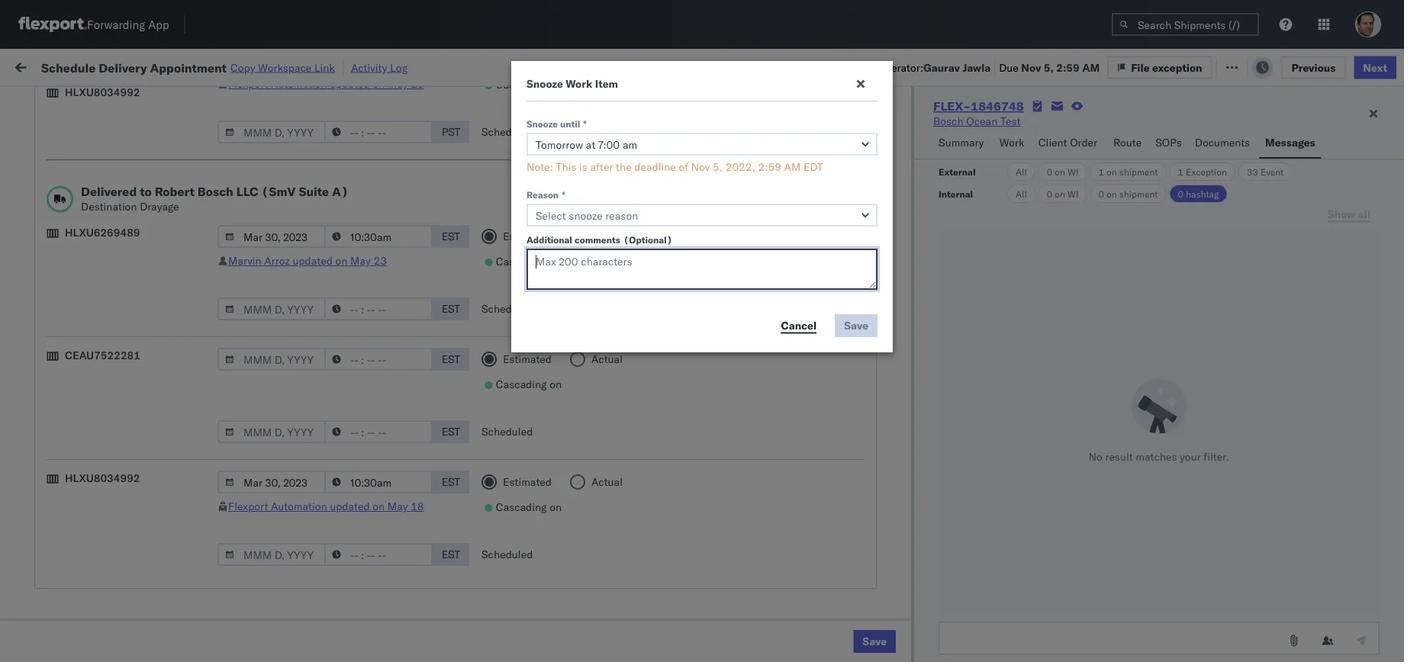 Task type: locate. For each thing, give the bounding box(es) containing it.
pm
[[283, 489, 300, 502], [283, 590, 300, 603]]

3 actual from the top
[[592, 476, 623, 489]]

0 vertical spatial wi
[[1068, 166, 1079, 178]]

2023 right 25,
[[361, 556, 387, 570]]

2 confirm from the top
[[35, 421, 74, 434]]

shipment for 0 on shipment
[[1120, 188, 1159, 200]]

2 vertical spatial flexport
[[228, 500, 268, 513]]

from for third 'schedule pickup from los angeles, ca' link from the top of the page
[[119, 245, 141, 259]]

2 vertical spatial estimated
[[503, 476, 552, 489]]

from for 5th 'schedule pickup from los angeles, ca' link from the top of the page
[[119, 447, 141, 460]]

flexport automation updated on may 18 down link
[[228, 77, 424, 90]]

origin
[[1361, 489, 1390, 502]]

1 vertical spatial confirm
[[35, 421, 74, 434]]

los up to
[[144, 145, 161, 158]]

* right reason
[[562, 189, 566, 200]]

2 vertical spatial may
[[388, 500, 408, 513]]

0 vertical spatial confirm
[[35, 387, 74, 401]]

1 ceau7522281, from the top
[[959, 153, 1038, 166]]

0 vertical spatial schedule delivery appointment link
[[35, 219, 188, 234]]

2 ocean fcl from the top
[[476, 187, 530, 200]]

upload customs clearance documents link down hlxu6269489
[[35, 278, 221, 309]]

all
[[1016, 166, 1027, 178], [1016, 188, 1027, 200]]

los for 6th schedule pickup from los angeles, ca button from the bottom
[[144, 145, 161, 158]]

schedule pickup from los angeles, ca down workitem button
[[35, 145, 206, 173]]

1 1 from the left
[[1099, 166, 1105, 178]]

resize handle column header
[[223, 118, 241, 663], [396, 118, 414, 663], [450, 118, 469, 663], [552, 118, 570, 663], [653, 118, 671, 663], [809, 118, 827, 663], [933, 118, 952, 663], [1035, 118, 1053, 663], [1229, 118, 1248, 663], [1331, 118, 1349, 663], [1377, 118, 1396, 663]]

jan for 25,
[[322, 556, 339, 570]]

2130387 down 1662119
[[892, 590, 938, 603]]

flexport automation updated on may 18 button down 2:59 am est, jan 13, 2023
[[228, 500, 424, 513]]

work for import
[[166, 59, 192, 73]]

1 vertical spatial gaurav
[[1255, 153, 1290, 166]]

0 vertical spatial actual
[[592, 230, 623, 243]]

pickup
[[83, 145, 116, 158], [83, 178, 116, 192], [83, 245, 116, 259], [83, 313, 116, 326], [77, 387, 110, 401], [83, 447, 116, 460], [83, 514, 116, 528], [83, 548, 116, 561]]

marvin arroz updated on may 23
[[228, 254, 387, 268]]

1 vertical spatial 18
[[411, 500, 424, 513]]

edt, up the suite
[[297, 153, 320, 166]]

test123456 down order
[[1061, 153, 1125, 166]]

los up drayage
[[144, 178, 161, 192]]

0 vertical spatial upload customs clearance documents link
[[35, 278, 221, 309]]

-- : -- -- text field up 13,
[[324, 421, 433, 444]]

1 mmm d, yyyy text field from the top
[[218, 121, 326, 144]]

customs down netherlands
[[73, 581, 115, 595]]

all button for internal
[[1008, 185, 1036, 203]]

2 vertical spatial jawla
[[1292, 220, 1319, 234]]

schedule delivery appointment link up confirm pickup from los angeles, ca
[[35, 353, 188, 368]]

:
[[109, 95, 112, 106]]

upload down netherlands
[[35, 581, 70, 595]]

hlxu6269489, for second schedule pickup from los angeles, ca button
[[1040, 186, 1119, 200]]

1 horizontal spatial client
[[1039, 136, 1068, 149]]

2 11:30 from the top
[[250, 590, 280, 603]]

schedule pickup from los angeles, ca up hlxu6269489
[[35, 178, 206, 207]]

consignee for bookings test consignee
[[749, 455, 801, 469]]

1 est from the top
[[442, 230, 461, 243]]

numbers inside container numbers
[[959, 131, 997, 142]]

ocean fcl
[[476, 153, 530, 166], [476, 187, 530, 200], [476, 220, 530, 234], [476, 254, 530, 267], [476, 287, 530, 301], [476, 321, 530, 334], [476, 355, 530, 368], [476, 388, 530, 402], [476, 422, 530, 435], [476, 455, 530, 469], [476, 489, 530, 502], [476, 556, 530, 570], [476, 590, 530, 603]]

all button
[[1008, 163, 1036, 181], [1008, 185, 1036, 203]]

angeles, for 5th 'schedule pickup from los angeles, ca' link from the bottom of the page
[[164, 178, 206, 192]]

0 vertical spatial flexport automation updated on may 18 button
[[228, 77, 424, 90]]

1 upload customs clearance documents link from the top
[[35, 278, 221, 309]]

1 vertical spatial flexport automation updated on may 18 button
[[228, 500, 424, 513]]

schedule delivery appointment for 2:59 am est, dec 14, 2022
[[35, 354, 188, 367]]

2 14, from the top
[[345, 355, 361, 368]]

1 horizontal spatial *
[[584, 118, 587, 129]]

delivery
[[99, 60, 147, 75], [83, 220, 122, 233], [83, 354, 122, 367], [77, 421, 116, 434], [83, 488, 122, 502], [83, 623, 122, 636]]

destination
[[81, 200, 137, 213]]

4 2:59 am edt, nov 5, 2022 from the top
[[250, 254, 384, 267]]

-- : -- -- text field for hlxu6269489
[[324, 298, 433, 321]]

flexport automation updated on may 18 for second flexport automation updated on may 18 button from the bottom of the page
[[228, 77, 424, 90]]

13 fcl from the top
[[510, 590, 530, 603]]

1 ocean fcl from the top
[[476, 153, 530, 166]]

schedule pickup from los angeles, ca down upload customs clearance documents button
[[35, 313, 206, 341]]

schedule delivery appointment link up the schedule pickup from rotterdam, netherlands
[[35, 487, 188, 503]]

documents button
[[1189, 129, 1260, 159]]

additional
[[527, 234, 573, 245]]

1 for 1 exception
[[1178, 166, 1184, 178]]

2022
[[358, 153, 384, 166], [358, 187, 384, 200], [358, 220, 384, 234], [358, 254, 384, 267], [357, 287, 384, 301], [364, 321, 390, 334], [364, 355, 390, 368], [364, 422, 390, 435]]

2 edt, from the top
[[297, 187, 320, 200]]

0 vertical spatial documents
[[1195, 136, 1251, 149]]

2 vertical spatial work
[[1000, 136, 1025, 149]]

2 customs from the top
[[73, 581, 115, 595]]

2 2130387 from the top
[[892, 523, 938, 536]]

1 vertical spatial clearance
[[118, 581, 167, 595]]

confirm for confirm pickup from los angeles, ca
[[35, 387, 74, 401]]

2 1 from the left
[[1178, 166, 1184, 178]]

documents inside button
[[35, 294, 90, 308]]

5 mmm d, yyyy text field from the top
[[218, 544, 326, 567]]

due
[[1000, 61, 1019, 74]]

ceau7522281, hlxu6269489, hlxu8034992 down client order button
[[959, 186, 1196, 200]]

forwarding
[[87, 17, 145, 32]]

0 vertical spatial flexport automation updated on may 18
[[228, 77, 424, 90]]

1
[[1099, 166, 1105, 178], [1178, 166, 1184, 178]]

schedule delivery appointment link for 11:30 pm est, jan 23, 2023
[[35, 487, 188, 503]]

MMM D, YYYY text field
[[218, 121, 326, 144], [218, 225, 326, 248], [218, 348, 326, 371], [218, 421, 326, 444], [218, 544, 326, 567]]

schedule pickup from los angeles, ca down hlxu6269489
[[35, 245, 206, 274]]

ceau7522281, for 6th schedule pickup from los angeles, ca button from the bottom
[[959, 153, 1038, 166]]

numbers down container
[[959, 131, 997, 142]]

my
[[15, 55, 40, 76]]

1 vertical spatial test123456
[[1061, 187, 1125, 200]]

2 vertical spatial ceau7522281,
[[959, 220, 1038, 233]]

estimated
[[503, 230, 552, 243], [503, 353, 552, 366], [503, 476, 552, 489]]

0 vertical spatial no
[[358, 95, 370, 106]]

1 schedule delivery appointment from the top
[[35, 220, 188, 233]]

1 vertical spatial 2:59 am est, dec 14, 2022
[[250, 355, 390, 368]]

0 vertical spatial may
[[388, 77, 408, 90]]

schedule pickup from rotterdam, netherlands
[[35, 514, 198, 543]]

2 pm from the top
[[283, 590, 300, 603]]

0 vertical spatial work
[[166, 59, 192, 73]]

5 ocean fcl from the top
[[476, 287, 530, 301]]

status
[[83, 95, 109, 106]]

flex-2130387
[[859, 489, 938, 502], [859, 523, 938, 536], [859, 590, 938, 603]]

1 left the exception
[[1178, 166, 1184, 178]]

1 hlxu6269489, from the top
[[1040, 153, 1119, 166]]

shipment down 1 on shipment
[[1120, 188, 1159, 200]]

cascading
[[496, 78, 547, 91], [496, 255, 547, 268], [496, 378, 547, 391], [496, 501, 547, 514]]

1 2:59 am est, dec 14, 2022 from the top
[[250, 321, 390, 334]]

estimated for marvin arroz updated on may 23
[[503, 230, 552, 243]]

am for 5th 'schedule pickup from los angeles, ca' link from the top of the page
[[276, 455, 294, 469]]

MMM D, YYYY text field
[[218, 298, 326, 321], [218, 471, 326, 494]]

0 vertical spatial 11:30
[[250, 489, 280, 502]]

1 flex-1889466 from the top
[[859, 321, 938, 334]]

forwarding app link
[[18, 17, 169, 32]]

(0)
[[264, 59, 284, 73]]

5, right due
[[1044, 61, 1054, 74]]

hlxu8034992 down 1 on shipment
[[1121, 186, 1196, 200]]

1 14, from the top
[[345, 321, 361, 334]]

jan for 13,
[[322, 455, 339, 469]]

2 2:59 am est, dec 14, 2022 from the top
[[250, 355, 390, 368]]

jan left 13,
[[322, 455, 339, 469]]

-- : -- -- text field down 9,
[[324, 348, 433, 371]]

3 integration from the top
[[679, 590, 732, 603]]

-- : -- -- text field
[[324, 225, 433, 248], [324, 298, 433, 321], [324, 421, 433, 444], [324, 471, 433, 494], [324, 544, 433, 567]]

1 11:30 from the top
[[250, 489, 280, 502]]

dec left 24,
[[322, 422, 342, 435]]

est for -- : -- -- text box related to hlxu8034992
[[442, 548, 461, 562]]

result
[[1106, 450, 1134, 463]]

am for first 'schedule pickup from los angeles, ca' link from the bottom of the page
[[276, 556, 294, 570]]

pickup up confirm delivery at the bottom of page
[[77, 387, 110, 401]]

1 flexport automation updated on may 18 from the top
[[228, 77, 424, 90]]

2 -- : -- -- text field from the top
[[324, 298, 433, 321]]

to
[[140, 184, 152, 199]]

schedule delivery appointment button up the schedule pickup from rotterdam, netherlands
[[35, 487, 188, 504]]

summary
[[939, 136, 985, 149]]

0 vertical spatial 14,
[[345, 321, 361, 334]]

flexport
[[228, 77, 268, 90], [578, 455, 618, 469], [228, 500, 268, 513]]

2 horizontal spatial work
[[1000, 136, 1025, 149]]

2 vertical spatial 2130387
[[892, 590, 938, 603]]

flex-2130387 up flex-1662119
[[859, 523, 938, 536]]

1 vertical spatial 11:30
[[250, 590, 280, 603]]

hlxu8034992 down sops
[[1121, 153, 1196, 166]]

lagerfeld down flex-1893174
[[832, 489, 878, 502]]

schedule pickup from los angeles, ca button
[[35, 144, 221, 176], [35, 178, 221, 210], [35, 245, 221, 277], [35, 312, 221, 344], [35, 446, 221, 478], [35, 547, 221, 579]]

hlxu8034992 up workitem button
[[65, 86, 140, 99]]

3 2130387 from the top
[[892, 590, 938, 603]]

consignee right bookings
[[749, 455, 801, 469]]

7 ocean fcl from the top
[[476, 355, 530, 368]]

from down hlxu6269489
[[119, 245, 141, 259]]

1 estimated from the top
[[503, 230, 552, 243]]

1 flex-2130387 from the top
[[859, 489, 938, 502]]

import work button
[[129, 59, 192, 73]]

resize handle column header for workitem button
[[223, 118, 241, 663]]

1 0 on wi from the top
[[1047, 166, 1079, 178]]

snoozed
[[316, 95, 351, 106]]

0 vertical spatial 18
[[411, 77, 424, 90]]

jan
[[322, 455, 339, 469], [328, 489, 345, 502], [322, 556, 339, 570], [328, 590, 345, 603]]

None text field
[[939, 622, 1380, 656]]

shipment up 0 on shipment
[[1120, 166, 1159, 178]]

confirm inside confirm pickup from los angeles, ca link
[[35, 387, 74, 401]]

client left name
[[578, 125, 602, 136]]

bookings test consignee
[[679, 455, 801, 469]]

schedule delivery appointment button for 11:30 pm est, jan 23, 2023
[[35, 487, 188, 504]]

no left result
[[1089, 450, 1103, 463]]

0 vertical spatial automation
[[271, 77, 327, 90]]

14,
[[345, 321, 361, 334], [345, 355, 361, 368]]

delivery for 2:59 am est, dec 14, 2022
[[83, 354, 122, 367]]

1 up 0 on shipment
[[1099, 166, 1105, 178]]

1 vertical spatial 2130387
[[892, 523, 938, 536]]

gaurav
[[924, 61, 961, 74], [1255, 153, 1290, 166], [1255, 220, 1290, 234]]

consignee for flexport demo consignee
[[651, 455, 703, 469]]

automation
[[271, 77, 327, 90], [271, 500, 327, 513]]

0 horizontal spatial 1
[[1099, 166, 1105, 178]]

1 actual from the top
[[592, 230, 623, 243]]

schedule inside the schedule pickup from rotterdam, netherlands
[[35, 514, 80, 528]]

1 vertical spatial wi
[[1068, 188, 1079, 200]]

mbl/mawb numbers button
[[1053, 121, 1232, 137]]

from for 5th 'schedule pickup from los angeles, ca' link from the bottom of the page
[[119, 178, 141, 192]]

0 vertical spatial 2:59 am est, dec 14, 2022
[[250, 321, 390, 334]]

2 18 from the top
[[411, 500, 424, 513]]

-- : -- -- text field down the 23
[[324, 298, 433, 321]]

4 resize handle column header from the left
[[552, 118, 570, 663]]

2130387 for 11:30 pm est, jan 23, 2023
[[892, 489, 938, 502]]

may right 23,
[[388, 500, 408, 513]]

2 automation from the top
[[271, 500, 327, 513]]

-- : -- -- text field for est
[[324, 348, 433, 371]]

9 fcl from the top
[[510, 422, 530, 435]]

edt, right arroz
[[297, 254, 320, 267]]

*
[[584, 118, 587, 129], [562, 189, 566, 200]]

2 ceau7522281, hlxu6269489, hlxu8034992 from the top
[[959, 186, 1196, 200]]

2 schedule delivery appointment link from the top
[[35, 353, 188, 368]]

2 flexport automation updated on may 18 button from the top
[[228, 500, 424, 513]]

jan left 28,
[[328, 590, 345, 603]]

0 horizontal spatial *
[[562, 189, 566, 200]]

from inside the schedule pickup from rotterdam, netherlands
[[119, 514, 141, 528]]

from down confirm pickup from los angeles, ca button
[[119, 447, 141, 460]]

nov right due
[[1022, 61, 1042, 74]]

1 vertical spatial ceau7522281, hlxu6269489, hlxu8034992
[[959, 186, 1196, 200]]

1 vertical spatial all
[[1016, 188, 1027, 200]]

1 horizontal spatial work
[[566, 77, 593, 90]]

1 vertical spatial work
[[566, 77, 593, 90]]

from inside confirm pickup from los angeles, ca link
[[113, 387, 135, 401]]

2 upload from the top
[[35, 581, 70, 595]]

from for confirm pickup from los angeles, ca link
[[113, 387, 135, 401]]

1 fcl from the top
[[510, 153, 530, 166]]

0 vertical spatial -- : -- -- text field
[[324, 121, 433, 144]]

hlxu8034992 for 2:59 am edt, nov 5, 2022 schedule delivery appointment link
[[1121, 220, 1196, 233]]

hashtag
[[1186, 188, 1220, 200]]

jan for 23,
[[328, 489, 345, 502]]

flex-2130387 down flex-1893174
[[859, 489, 938, 502]]

0 vertical spatial clearance
[[118, 279, 167, 292]]

3 hlxu6269489, from the top
[[1040, 220, 1119, 233]]

2 clearance from the top
[[118, 581, 167, 595]]

documents up the exception
[[1195, 136, 1251, 149]]

from down the schedule pickup from rotterdam, netherlands "button"
[[119, 548, 141, 561]]

delivery for 11:30 pm est, jan 23, 2023
[[83, 488, 122, 502]]

3 flex-1889466 from the top
[[859, 388, 938, 402]]

flexport. image
[[18, 17, 87, 32]]

from down upload customs clearance documents button
[[119, 313, 141, 326]]

180 on track
[[367, 59, 430, 73]]

0 vertical spatial estimated
[[503, 230, 552, 243]]

order
[[1071, 136, 1098, 149]]

5 schedule pickup from los angeles, ca button from the top
[[35, 446, 221, 478]]

gaurav for schedule delivery appointment
[[1255, 220, 1290, 234]]

flexport automation updated on may 18 button down link
[[228, 77, 424, 90]]

14, up 24,
[[345, 355, 361, 368]]

ceau7522281, down internal
[[959, 220, 1038, 233]]

1 vertical spatial schedule delivery appointment link
[[35, 353, 188, 368]]

los down confirm pickup from los angeles, ca button
[[144, 447, 161, 460]]

numbers
[[1116, 125, 1154, 136], [959, 131, 997, 142]]

8 ocean fcl from the top
[[476, 388, 530, 402]]

0 vertical spatial flex-2130387
[[859, 489, 938, 502]]

file
[[1145, 59, 1163, 73], [1132, 61, 1150, 74]]

1 vertical spatial no
[[1089, 450, 1103, 463]]

los for fourth schedule pickup from los angeles, ca button from the bottom of the page
[[144, 245, 161, 259]]

1 vertical spatial abcdefg78456546
[[1061, 422, 1163, 435]]

jawla for schedule delivery appointment
[[1292, 220, 1319, 234]]

est for -- : -- -- text box related to hlxu6269489
[[442, 302, 461, 316]]

1 vertical spatial 0 on wi
[[1047, 188, 1079, 200]]

resize handle column header for 'mode' button
[[552, 118, 570, 663]]

2:59 am est, dec 14, 2022
[[250, 321, 390, 334], [250, 355, 390, 368]]

0 horizontal spatial numbers
[[959, 131, 997, 142]]

shipment
[[1120, 166, 1159, 178], [1120, 188, 1159, 200]]

ceau7522281, hlxu6269489, hlxu8034992 down order
[[959, 153, 1196, 166]]

dec for appointment
[[322, 355, 342, 368]]

los
[[144, 145, 161, 158], [144, 178, 161, 192], [144, 245, 161, 259], [144, 313, 161, 326], [138, 387, 155, 401], [144, 447, 161, 460], [144, 548, 161, 561]]

Max 200 characters text field
[[527, 249, 878, 290]]

pickup down hlxu6269489
[[83, 245, 116, 259]]

app
[[148, 17, 169, 32]]

11:30 pm est, jan 23, 2023
[[250, 489, 393, 502]]

confirm
[[35, 387, 74, 401], [35, 421, 74, 434]]

ca inside button
[[202, 387, 217, 401]]

1 lagerfeld from the top
[[832, 489, 878, 502]]

customs down hlxu6269489
[[73, 279, 115, 292]]

integration
[[679, 489, 732, 502], [679, 523, 732, 536], [679, 590, 732, 603], [679, 623, 732, 637]]

0 vertical spatial 0 on wi
[[1047, 166, 1079, 178]]

delivery for 2:59 am edt, nov 5, 2022
[[83, 220, 122, 233]]

los for second schedule pickup from los angeles, ca button
[[144, 178, 161, 192]]

ceau7522281, down container numbers button
[[959, 153, 1038, 166]]

2 hlxu6269489, from the top
[[1040, 186, 1119, 200]]

3 schedule pickup from los angeles, ca link from the top
[[35, 245, 221, 275]]

1 -- : -- -- text field from the top
[[324, 121, 433, 144]]

2:59 am est, dec 14, 2022 down 2:00 am est, nov 9, 2022
[[250, 321, 390, 334]]

0 vertical spatial all
[[1016, 166, 1027, 178]]

1 cascading on from the top
[[496, 78, 562, 91]]

cancel
[[781, 319, 817, 332]]

work left item
[[566, 77, 593, 90]]

1 gaurav jawla from the top
[[1255, 153, 1319, 166]]

1 vertical spatial documents
[[35, 294, 90, 308]]

2 cascading on from the top
[[496, 255, 562, 268]]

Select snooze reason text field
[[527, 204, 878, 227]]

1 pm from the top
[[283, 489, 300, 502]]

2 vertical spatial gaurav
[[1255, 220, 1290, 234]]

comments
[[575, 234, 621, 245]]

upload
[[35, 279, 70, 292], [35, 581, 70, 595]]

pickup down workitem button
[[83, 145, 116, 158]]

0 vertical spatial schedule delivery appointment button
[[35, 219, 188, 236]]

2023 right 13,
[[361, 455, 387, 469]]

flex-2130387 up flex-2130384
[[859, 590, 938, 603]]

1 vertical spatial flexport automation updated on may 18
[[228, 500, 424, 513]]

1 vertical spatial upload customs clearance documents
[[35, 581, 167, 610]]

5,
[[1044, 61, 1054, 74], [345, 153, 355, 166], [713, 160, 723, 174], [345, 187, 355, 200], [345, 220, 355, 234], [345, 254, 355, 267]]

angeles, for third 'schedule pickup from los angeles, ca' link from the top of the page
[[164, 245, 206, 259]]

flexport automation updated on may 18 for 2nd flexport automation updated on may 18 button from the top
[[228, 500, 424, 513]]

abcdefg78456546
[[1061, 388, 1163, 402], [1061, 422, 1163, 435]]

automation down 689
[[271, 77, 327, 90]]

numbers left sops
[[1116, 125, 1154, 136]]

2 vertical spatial schedule delivery appointment button
[[35, 487, 188, 504]]

schedule for schedule pickup from rotterdam, netherlands link at left
[[35, 514, 80, 528]]

0 horizontal spatial work
[[166, 59, 192, 73]]

marvin
[[228, 254, 262, 268]]

work button
[[994, 129, 1033, 159]]

gaurav jawla down the messages
[[1255, 153, 1319, 166]]

1 vertical spatial mmm d, yyyy text field
[[218, 471, 326, 494]]

work down container
[[1000, 136, 1025, 149]]

1 vertical spatial upload customs clearance documents link
[[35, 581, 221, 611]]

2 ceau7522281, from the top
[[959, 186, 1038, 200]]

work for snooze
[[566, 77, 593, 90]]

updated for hlxu6269489
[[293, 254, 333, 268]]

2 vertical spatial test123456
[[1061, 220, 1125, 234]]

2023 right 23,
[[367, 489, 393, 502]]

0 vertical spatial ceau7522281,
[[959, 153, 1038, 166]]

8 resize handle column header from the left
[[1035, 118, 1053, 663]]

2 wi from the top
[[1068, 188, 1079, 200]]

mmm d, yyyy text field down 2:59 am est, jan 13, 2023
[[218, 471, 326, 494]]

0 vertical spatial upload
[[35, 279, 70, 292]]

4 account from the top
[[757, 623, 798, 637]]

import work
[[129, 59, 192, 73]]

2023 for 2:59 am est, jan 25, 2023
[[361, 556, 387, 570]]

1 vertical spatial updated
[[293, 254, 333, 268]]

3 estimated from the top
[[503, 476, 552, 489]]

0
[[1047, 166, 1053, 178], [1047, 188, 1053, 200], [1099, 188, 1105, 200], [1178, 188, 1184, 200]]

upload inside button
[[35, 279, 70, 292]]

2130387 for 11:30 pm est, jan 28, 2023
[[892, 590, 938, 603]]

1 schedule delivery appointment link from the top
[[35, 219, 188, 234]]

1 vertical spatial actual
[[592, 353, 623, 366]]

pickup down the confirm delivery button
[[83, 447, 116, 460]]

schedule pickup from los angeles, ca
[[35, 145, 206, 173], [35, 178, 206, 207], [35, 245, 206, 274], [35, 313, 206, 341], [35, 447, 206, 476], [35, 548, 206, 576]]

1 on shipment
[[1099, 166, 1159, 178]]

0 vertical spatial mmm d, yyyy text field
[[218, 298, 326, 321]]

3 ceau7522281, from the top
[[959, 220, 1038, 233]]

edt, right (smv
[[297, 187, 320, 200]]

1 vertical spatial dec
[[322, 355, 342, 368]]

3 mmm d, yyyy text field from the top
[[218, 348, 326, 371]]

2130387 up 1662119
[[892, 523, 938, 536]]

0 vertical spatial all button
[[1008, 163, 1036, 181]]

estimated for flexport automation updated on may 18
[[503, 476, 552, 489]]

2 vertical spatial hlxu6269489,
[[1040, 220, 1119, 233]]

-- : -- -- text field
[[324, 121, 433, 144], [324, 348, 433, 371]]

client left order
[[1039, 136, 1068, 149]]

save
[[863, 635, 887, 649]]

am for 2:59 am est, dec 14, 2022's schedule delivery appointment link
[[276, 355, 294, 368]]

documents
[[1195, 136, 1251, 149], [35, 294, 90, 308], [35, 597, 90, 610]]

upload down hlxu6269489
[[35, 279, 70, 292]]

2 vertical spatial updated
[[330, 500, 370, 513]]

mmm d, yyyy text field down 2:00
[[218, 348, 326, 371]]

1 vertical spatial flexport
[[578, 455, 618, 469]]

schedule delivery appointment link down destination
[[35, 219, 188, 234]]

9 ocean fcl from the top
[[476, 422, 530, 435]]

rotterdam,
[[144, 514, 198, 528]]

work inside button
[[1000, 136, 1025, 149]]

snooze for until
[[527, 118, 558, 129]]

schedule for 6th 'schedule pickup from los angeles, ca' link from the bottom
[[35, 145, 80, 158]]

13,
[[342, 455, 358, 469]]

test123456 for second schedule pickup from los angeles, ca button
[[1061, 187, 1125, 200]]

18 for 2nd flexport automation updated on may 18 button from the top
[[411, 500, 424, 513]]

upload customs clearance documents inside button
[[35, 279, 167, 308]]

0 vertical spatial hlxu6269489,
[[1040, 153, 1119, 166]]

1 dec from the top
[[322, 321, 342, 334]]

client inside "button"
[[578, 125, 602, 136]]

am for 3rd 'schedule pickup from los angeles, ca' link from the bottom of the page
[[276, 321, 294, 334]]

0 vertical spatial flexport
[[228, 77, 268, 90]]

los for third schedule pickup from los angeles, ca button from the bottom of the page
[[144, 313, 161, 326]]

1 vertical spatial hlxu6269489,
[[1040, 186, 1119, 200]]

1 vertical spatial -- : -- -- text field
[[324, 348, 433, 371]]

1 1889466 from the top
[[892, 321, 938, 334]]

2 vertical spatial dec
[[322, 422, 342, 435]]

0 vertical spatial shipment
[[1120, 166, 1159, 178]]

schedule pickup from rotterdam, netherlands button
[[35, 513, 221, 546]]

your
[[1180, 450, 1201, 463]]

after
[[591, 160, 613, 174]]

consignee
[[679, 125, 723, 136], [651, 455, 703, 469], [749, 455, 801, 469]]

3 flex-2130387 from the top
[[859, 590, 938, 603]]

1 vertical spatial ceau7522281,
[[959, 186, 1038, 200]]

schedule pickup from los angeles, ca down the confirm delivery button
[[35, 447, 206, 476]]

0 horizontal spatial no
[[358, 95, 370, 106]]

client inside button
[[1039, 136, 1068, 149]]

angeles, for 6th 'schedule pickup from los angeles, ca' link from the bottom
[[164, 145, 206, 158]]

shipment for 1 on shipment
[[1120, 166, 1159, 178]]

1 vertical spatial may
[[350, 254, 371, 268]]

hlxu6269489, down order
[[1040, 153, 1119, 166]]

1 horizontal spatial numbers
[[1116, 125, 1154, 136]]

bosch inside 'delivered to robert bosch llc (smv suite a) destination drayage'
[[198, 184, 234, 199]]

1 vertical spatial all button
[[1008, 185, 1036, 203]]

3 -- : -- -- text field from the top
[[324, 421, 433, 444]]

hlxu8034992
[[65, 86, 140, 99], [1121, 153, 1196, 166], [1121, 186, 1196, 200], [1121, 220, 1196, 233], [65, 472, 140, 485]]

2 mmm d, yyyy text field from the top
[[218, 471, 326, 494]]

bosch inside 'bosch ocean test' link
[[934, 115, 964, 128]]

risk
[[332, 59, 350, 73]]

schedule for 5th 'schedule pickup from los angeles, ca' link from the top of the page
[[35, 447, 80, 460]]

mmm d, yyyy text field up 11:30 pm est, jan 28, 2023
[[218, 544, 326, 567]]

2 schedule delivery appointment from the top
[[35, 354, 188, 367]]

1 horizontal spatial 1
[[1178, 166, 1184, 178]]

0 vertical spatial dec
[[322, 321, 342, 334]]

2023 for 11:30 pm est, jan 28, 2023
[[367, 590, 393, 603]]

1 vertical spatial flex-2130387
[[859, 523, 938, 536]]

4 cascading on from the top
[[496, 501, 562, 514]]

0 vertical spatial abcdefg78456546
[[1061, 388, 1163, 402]]

angeles, for first 'schedule pickup from los angeles, ca' link from the bottom of the page
[[164, 548, 206, 561]]

0 vertical spatial test123456
[[1061, 153, 1125, 166]]

3 schedule delivery appointment from the top
[[35, 488, 188, 502]]

los down drayage
[[144, 245, 161, 259]]

ocean
[[967, 115, 998, 128], [476, 153, 508, 166], [611, 153, 642, 166], [712, 153, 743, 166], [476, 187, 508, 200], [611, 187, 642, 200], [712, 187, 743, 200], [476, 220, 508, 234], [611, 220, 642, 234], [712, 220, 743, 234], [476, 254, 508, 267], [611, 254, 642, 267], [476, 287, 508, 301], [611, 287, 642, 301], [712, 287, 743, 301], [476, 321, 508, 334], [476, 355, 508, 368], [611, 355, 642, 368], [712, 355, 743, 368], [476, 388, 508, 402], [476, 422, 508, 435], [476, 455, 508, 469], [476, 489, 508, 502], [476, 556, 508, 570], [476, 590, 508, 603]]

documents up the ceau7522281
[[35, 294, 90, 308]]

mmm d, yyyy text field down arroz
[[218, 298, 326, 321]]

route
[[1114, 136, 1142, 149]]

1 vertical spatial shipment
[[1120, 188, 1159, 200]]

3 schedule pickup from los angeles, ca from the top
[[35, 245, 206, 274]]

work right import
[[166, 59, 192, 73]]

dec
[[322, 321, 342, 334], [322, 355, 342, 368], [322, 422, 342, 435]]

33
[[1247, 166, 1259, 178]]

* right until
[[584, 118, 587, 129]]

customs
[[73, 279, 115, 292], [73, 581, 115, 595]]

2 flex-2130387 from the top
[[859, 523, 938, 536]]

all button for external
[[1008, 163, 1036, 181]]

confirm inside confirm delivery link
[[35, 421, 74, 434]]

all for external
[[1016, 166, 1027, 178]]

lagerfeld left 2130384 in the right of the page
[[832, 623, 878, 637]]

2 schedule delivery appointment button from the top
[[35, 353, 188, 370]]

2 lagerfeld from the top
[[832, 523, 878, 536]]

2:59 am edt, nov 5, 2022
[[250, 153, 384, 166], [250, 187, 384, 200], [250, 220, 384, 234], [250, 254, 384, 267]]

0 horizontal spatial client
[[578, 125, 602, 136]]

4 schedule delivery appointment from the top
[[35, 623, 188, 636]]

upload customs clearance documents link down the schedule pickup from rotterdam, netherlands "button"
[[35, 581, 221, 611]]

0 vertical spatial 2130387
[[892, 489, 938, 502]]

1 vertical spatial customs
[[73, 581, 115, 595]]

2130387
[[892, 489, 938, 502], [892, 523, 938, 536], [892, 590, 938, 603]]

2 0 on wi from the top
[[1047, 188, 1079, 200]]

1 vertical spatial jawla
[[1292, 153, 1319, 166]]

delivery for 9:00 am est, dec 24, 2022
[[77, 421, 116, 434]]

in
[[227, 95, 236, 106]]

track
[[405, 59, 430, 73]]

2:59 am est, jan 13, 2023
[[250, 455, 387, 469]]

-- : -- -- text field up 28,
[[324, 544, 433, 567]]

karl
[[810, 489, 829, 502], [810, 523, 829, 536], [810, 590, 829, 603], [810, 623, 829, 637]]

11:30 down 2:59 am est, jan 25, 2023
[[250, 590, 280, 603]]

test123456 down 0 on shipment
[[1061, 220, 1125, 234]]

est for first -- : -- -- text box
[[442, 230, 461, 243]]

resize handle column header for flex id button
[[933, 118, 952, 663]]

matches
[[1136, 450, 1178, 463]]

-- : -- -- text field down the snoozed no
[[324, 121, 433, 144]]

1 2:59 am edt, nov 5, 2022 from the top
[[250, 153, 384, 166]]

0 vertical spatial upload customs clearance documents
[[35, 279, 167, 308]]

may down log on the top of the page
[[388, 77, 408, 90]]

bosch
[[934, 115, 964, 128], [578, 153, 608, 166], [679, 153, 709, 166], [198, 184, 234, 199], [578, 187, 608, 200], [679, 187, 709, 200], [578, 220, 608, 234], [679, 220, 709, 234], [578, 254, 608, 267], [578, 287, 608, 301], [679, 287, 709, 301], [578, 355, 608, 368], [679, 355, 709, 368]]

dec up the 9:00 am est, dec 24, 2022
[[322, 355, 342, 368]]

edt, for 5th 'schedule pickup from los angeles, ca' link from the bottom of the page
[[297, 187, 320, 200]]

nov
[[1022, 61, 1042, 74], [323, 153, 343, 166], [691, 160, 710, 174], [323, 187, 343, 200], [323, 220, 343, 234], [323, 254, 343, 267], [322, 287, 342, 301]]

2 upload customs clearance documents from the top
[[35, 581, 167, 610]]

updated up the snoozed no
[[330, 77, 370, 90]]

2:59 am est, dec 14, 2022 for schedule delivery appointment
[[250, 355, 390, 368]]

angeles, for 3rd 'schedule pickup from los angeles, ca' link from the bottom of the page
[[164, 313, 206, 326]]



Task type: describe. For each thing, give the bounding box(es) containing it.
7 fcl from the top
[[510, 355, 530, 368]]

filtered
[[15, 94, 52, 107]]

forwarding app
[[87, 17, 169, 32]]

arroz
[[264, 254, 290, 268]]

next button
[[1355, 56, 1397, 79]]

file up mbl/mawb numbers button
[[1132, 61, 1150, 74]]

nov right of
[[691, 160, 710, 174]]

maeu9736123
[[1061, 455, 1138, 469]]

11:30 for 11:30 pm est, jan 28, 2023
[[250, 590, 280, 603]]

0 vertical spatial updated
[[330, 77, 370, 90]]

3 test123456 from the top
[[1061, 220, 1125, 234]]

3 karl from the top
[[810, 590, 829, 603]]

filter.
[[1204, 450, 1230, 463]]

0 on wi for 1
[[1047, 166, 1079, 178]]

4 karl from the top
[[810, 623, 829, 637]]

11:30 pm est, jan 28, 2023
[[250, 590, 393, 603]]

pickup up the ceau7522281
[[83, 313, 116, 326]]

4 1889466 from the top
[[892, 422, 938, 435]]

1 schedule pickup from los angeles, ca button from the top
[[35, 144, 221, 176]]

-- : -- -- text field for ceau7522281
[[324, 421, 433, 444]]

no result matches your filter.
[[1089, 450, 1230, 463]]

edt
[[804, 160, 824, 174]]

hlxu8034992 up the schedule pickup from rotterdam, netherlands
[[65, 472, 140, 485]]

11 ocean fcl from the top
[[476, 489, 530, 502]]

2 karl from the top
[[810, 523, 829, 536]]

5, right the suite
[[345, 187, 355, 200]]

2 integration test account - karl lagerfeld from the top
[[679, 523, 878, 536]]

5 schedule pickup from los angeles, ca link from the top
[[35, 446, 221, 477]]

client name button
[[570, 121, 656, 137]]

batch
[[1320, 59, 1350, 73]]

12 fcl from the top
[[510, 556, 530, 570]]

2 estimated from the top
[[503, 353, 552, 366]]

2023 for 11:30 pm est, jan 23, 2023
[[367, 489, 393, 502]]

jawla for schedule pickup from los angeles, ca
[[1292, 153, 1319, 166]]

2 actual from the top
[[592, 353, 623, 366]]

a)
[[332, 184, 349, 199]]

4 ocean fcl from the top
[[476, 254, 530, 267]]

from for 3rd 'schedule pickup from los angeles, ca' link from the bottom of the page
[[119, 313, 141, 326]]

8 fcl from the top
[[510, 388, 530, 402]]

schedule for third 'schedule pickup from los angeles, ca' link from the top of the page
[[35, 245, 80, 259]]

4 scheduled from the top
[[482, 548, 533, 562]]

3 account from the top
[[757, 590, 798, 603]]

test123456 for 6th schedule pickup from los angeles, ca button from the bottom
[[1061, 153, 1125, 166]]

automation for 2nd flexport automation updated on may 18 button from the top
[[271, 500, 327, 513]]

message
[[221, 59, 264, 73]]

4 schedule pickup from los angeles, ca button from the top
[[35, 312, 221, 344]]

customs inside upload customs clearance documents button
[[73, 279, 115, 292]]

Search Work text field
[[892, 55, 1058, 77]]

nyku9743990
[[959, 623, 1034, 636]]

flex
[[835, 125, 852, 136]]

actual for flexport automation updated on may 18
[[592, 476, 623, 489]]

angeles, for 5th 'schedule pickup from los angeles, ca' link from the top of the page
[[164, 447, 206, 460]]

schedule delivery appointment link for 2:59 am edt, nov 5, 2022
[[35, 219, 188, 234]]

flexport demo consignee
[[578, 455, 703, 469]]

summary button
[[933, 129, 994, 159]]

resize handle column header for client name "button"
[[653, 118, 671, 663]]

est for 4th -- : -- -- text box
[[442, 476, 461, 489]]

pm for 11:30 pm est, jan 28, 2023
[[283, 590, 300, 603]]

am for 5th 'schedule pickup from los angeles, ca' link from the bottom of the page
[[276, 187, 294, 200]]

confirm delivery
[[35, 421, 116, 434]]

schedule for schedule delivery appointment link associated with 11:30 pm est, jan 23, 2023
[[35, 488, 80, 502]]

client for client order
[[1039, 136, 1068, 149]]

am for confirm delivery link
[[276, 422, 294, 435]]

documents inside button
[[1195, 136, 1251, 149]]

689 at risk
[[297, 59, 350, 73]]

10 fcl from the top
[[510, 455, 530, 469]]

snooze left mode
[[422, 125, 452, 136]]

appointment for 2:59 am edt, nov 5, 2022
[[125, 220, 188, 233]]

mmm d, yyyy text field for est -- : -- -- text field
[[218, 348, 326, 371]]

edt, for 2:59 am edt, nov 5, 2022 schedule delivery appointment link
[[297, 220, 320, 234]]

-- : -- -- text field for hlxu8034992
[[324, 544, 433, 567]]

flexport for 2nd flexport automation updated on may 18 button from the top
[[228, 500, 268, 513]]

action
[[1352, 59, 1386, 73]]

mmm d, yyyy text field for -- : -- -- text box related to hlxu8034992
[[218, 544, 326, 567]]

2 scheduled from the top
[[482, 302, 533, 316]]

los for second schedule pickup from los angeles, ca button from the bottom
[[144, 447, 161, 460]]

sops button
[[1150, 129, 1189, 159]]

bosch ocean test link
[[934, 114, 1021, 129]]

schedule for 2:59 am edt, nov 5, 2022 schedule delivery appointment link
[[35, 220, 80, 233]]

2 schedule pickup from los angeles, ca button from the top
[[35, 178, 221, 210]]

3 fcl from the top
[[510, 220, 530, 234]]

zimu3048342
[[1061, 623, 1133, 637]]

1 cascading from the top
[[496, 78, 547, 91]]

am for third 'schedule pickup from los angeles, ca' link from the top of the page
[[276, 254, 294, 267]]

pickup down the schedule pickup from rotterdam, netherlands
[[83, 548, 116, 561]]

6 schedule pickup from los angeles, ca from the top
[[35, 548, 206, 576]]

from for 6th 'schedule pickup from los angeles, ca' link from the bottom
[[119, 145, 141, 158]]

cascading for hlxu6269489
[[496, 255, 547, 268]]

all for internal
[[1016, 188, 1027, 200]]

14, for schedule delivery appointment
[[345, 355, 361, 368]]

external
[[939, 166, 976, 178]]

item
[[595, 77, 618, 90]]

deadline button
[[243, 121, 399, 137]]

dec for from
[[322, 321, 342, 334]]

gaurav jawla for schedule pickup from los angeles, ca
[[1255, 153, 1319, 166]]

robert
[[155, 184, 195, 199]]

12 ocean fcl from the top
[[476, 556, 530, 570]]

container numbers
[[959, 119, 1000, 142]]

actual for marvin arroz updated on may 23
[[592, 230, 623, 243]]

5, left the 23
[[345, 254, 355, 267]]

3 lagerfeld from the top
[[832, 590, 878, 603]]

4 integration from the top
[[679, 623, 732, 637]]

event
[[1261, 166, 1284, 178]]

6 fcl from the top
[[510, 321, 530, 334]]

hlxu6269489, for 6th schedule pickup from los angeles, ca button from the bottom
[[1040, 153, 1119, 166]]

this
[[556, 160, 577, 174]]

upload for second upload customs clearance documents link from the bottom
[[35, 279, 70, 292]]

deadline
[[250, 125, 287, 136]]

4 schedule pickup from los angeles, ca link from the top
[[35, 312, 221, 342]]

flex-2130387 for 11:30 pm est, jan 28, 2023
[[859, 590, 938, 603]]

2 upload customs clearance documents link from the top
[[35, 581, 221, 611]]

4 -- : -- -- text field from the top
[[324, 471, 433, 494]]

33 event
[[1247, 166, 1284, 178]]

0 on wi for 0
[[1047, 188, 1079, 200]]

nov right (smv
[[323, 187, 343, 200]]

cascading on for hlxu8034992
[[496, 501, 562, 514]]

flex-1846748 link
[[934, 98, 1024, 114]]

copy workspace link button
[[231, 61, 335, 74]]

upload for second upload customs clearance documents link from the top of the page
[[35, 581, 70, 595]]

est for est -- : -- -- text field
[[442, 353, 461, 366]]

jan for 28,
[[328, 590, 345, 603]]

note: this is after the deadline of nov 5, 2022, 2:59 am edt
[[527, 160, 824, 174]]

10 resize handle column header from the left
[[1331, 118, 1349, 663]]

2 account from the top
[[757, 523, 798, 536]]

schedule delivery appointment button for 2:59 am est, dec 14, 2022
[[35, 353, 188, 370]]

1 vertical spatial *
[[562, 189, 566, 200]]

appointment for 11:30 pm est, jan 23, 2023
[[125, 488, 188, 502]]

angeles, for confirm pickup from los angeles, ca link
[[158, 387, 200, 401]]

flexport for second flexport automation updated on may 18 button from the bottom of the page
[[228, 77, 268, 90]]

1 ceau7522281, hlxu6269489, hlxu8034992 from the top
[[959, 153, 1196, 166]]

1 integration from the top
[[679, 489, 732, 502]]

activity
[[351, 61, 388, 74]]

clearance inside button
[[118, 279, 167, 292]]

ceau7522281
[[65, 349, 140, 362]]

numbers for container numbers
[[959, 131, 997, 142]]

workitem
[[17, 125, 57, 136]]

activity log
[[351, 61, 408, 74]]

pst
[[442, 125, 461, 139]]

may for hlxu6269489
[[350, 254, 371, 268]]

schedule for 5th 'schedule pickup from los angeles, ca' link from the bottom of the page
[[35, 178, 80, 192]]

1 horizontal spatial no
[[1089, 450, 1103, 463]]

1893174
[[892, 455, 938, 469]]

suite
[[299, 184, 329, 199]]

3 scheduled from the top
[[482, 425, 533, 439]]

1 schedule pickup from los angeles, ca link from the top
[[35, 144, 221, 174]]

3 ceau7522281, hlxu6269489, hlxu8034992 from the top
[[959, 220, 1196, 233]]

1 abcdefg78456546 from the top
[[1061, 388, 1163, 402]]

mode
[[476, 125, 500, 136]]

13 ocean fcl from the top
[[476, 590, 530, 603]]

1662119
[[892, 556, 938, 570]]

delivered
[[81, 184, 137, 199]]

2:00
[[250, 287, 274, 301]]

for
[[145, 95, 158, 106]]

schedule for 3rd 'schedule pickup from los angeles, ca' link from the bottom of the page
[[35, 313, 80, 326]]

filtered by:
[[15, 94, 70, 107]]

5 fcl from the top
[[510, 287, 530, 301]]

from for first 'schedule pickup from los angeles, ca' link from the bottom of the page
[[119, 548, 141, 561]]

0 vertical spatial jawla
[[963, 61, 991, 74]]

6 schedule pickup from los angeles, ca link from the top
[[35, 547, 221, 578]]

11 resize handle column header from the left
[[1377, 118, 1396, 663]]

2130384
[[892, 623, 938, 637]]

nov down the a) at the top of page
[[323, 220, 343, 234]]

1 -- : -- -- text field from the top
[[324, 225, 433, 248]]

2 fcl from the top
[[510, 187, 530, 200]]

consignee button
[[671, 121, 812, 137]]

schedule delivery appointment for 11:30 pm est, jan 23, 2023
[[35, 488, 188, 502]]

work,
[[160, 95, 185, 106]]

3 resize handle column header from the left
[[450, 118, 469, 663]]

confirm delivery button
[[35, 420, 116, 437]]

1 flexport automation updated on may 18 button from the top
[[228, 77, 424, 90]]

4 schedule pickup from los angeles, ca from the top
[[35, 313, 206, 341]]

0 vertical spatial *
[[584, 118, 587, 129]]

nov up 2:00 am est, nov 9, 2022
[[323, 254, 343, 267]]

3 2:59 am edt, nov 5, 2022 from the top
[[250, 220, 384, 234]]

3 schedule pickup from los angeles, ca button from the top
[[35, 245, 221, 277]]

2 vertical spatial documents
[[35, 597, 90, 610]]

my work
[[15, 55, 83, 76]]

mbl/mawb numbers
[[1061, 125, 1154, 136]]

reason *
[[527, 189, 566, 200]]

4 fcl from the top
[[510, 254, 530, 267]]

may for hlxu8034992
[[388, 500, 408, 513]]

snooze work item
[[527, 77, 618, 90]]

23,
[[347, 489, 364, 502]]

2 flex-1889466 from the top
[[859, 355, 938, 368]]

client order
[[1039, 136, 1098, 149]]

flex id button
[[827, 121, 936, 137]]

3 integration test account - karl lagerfeld from the top
[[679, 590, 878, 603]]

(smv
[[261, 184, 296, 199]]

Search Shipments (/) text field
[[1112, 13, 1260, 36]]

pickup up destination
[[83, 178, 116, 192]]

schedule pickup from rotterdam, netherlands link
[[35, 513, 221, 544]]

bookings
[[679, 455, 724, 469]]

container numbers button
[[952, 115, 1038, 143]]

24,
[[345, 422, 361, 435]]

23
[[374, 254, 387, 268]]

2 abcdefg78456546 from the top
[[1061, 422, 1163, 435]]

1 for 1 on shipment
[[1099, 166, 1105, 178]]

11 fcl from the top
[[510, 489, 530, 502]]

2 integration from the top
[[679, 523, 732, 536]]

4 flex-1889466 from the top
[[859, 422, 938, 435]]

edt, for third 'schedule pickup from los angeles, ca' link from the top of the page
[[297, 254, 320, 267]]

operator: gaurav jawla
[[878, 61, 991, 74]]

hlxu8034992 for 5th 'schedule pickup from los angeles, ca' link from the bottom of the page
[[1121, 186, 1196, 200]]

25,
[[342, 556, 358, 570]]

5 schedule pickup from los angeles, ca from the top
[[35, 447, 206, 476]]

gaurav for schedule pickup from los angeles, ca
[[1255, 153, 1290, 166]]

0 vertical spatial gaurav
[[924, 61, 961, 74]]

1 integration test account - karl lagerfeld from the top
[[679, 489, 878, 502]]

2 schedule pickup from los angeles, ca from the top
[[35, 178, 206, 207]]

5, up the a) at the top of page
[[345, 153, 355, 166]]

the
[[616, 160, 632, 174]]

am for 6th 'schedule pickup from los angeles, ca' link from the bottom
[[276, 153, 294, 166]]

pickup inside the schedule pickup from rotterdam, netherlands
[[83, 514, 116, 528]]

1 schedule pickup from los angeles, ca from the top
[[35, 145, 206, 173]]

consignee inside button
[[679, 125, 723, 136]]

28,
[[347, 590, 364, 603]]

3 ocean fcl from the top
[[476, 220, 530, 234]]

from for schedule pickup from rotterdam, netherlands link at left
[[119, 514, 141, 528]]

next
[[1364, 61, 1388, 74]]

10 ocean fcl from the top
[[476, 455, 530, 469]]

2 1889466 from the top
[[892, 355, 938, 368]]

client order button
[[1033, 129, 1108, 159]]

0 on shipment
[[1099, 188, 1159, 200]]

status : ready for work, blocked, in progress
[[83, 95, 276, 106]]

9,
[[345, 287, 354, 301]]

additional comments (optional)
[[527, 234, 673, 245]]

gaurav jawla for schedule delivery appointment
[[1255, 220, 1319, 234]]

9:00
[[250, 422, 274, 435]]

due nov 5, 2:59 am
[[1000, 61, 1100, 74]]

5, down the a) at the top of page
[[345, 220, 355, 234]]

import
[[129, 59, 163, 73]]

nov up the a) at the top of page
[[323, 153, 343, 166]]

am for 2:59 am edt, nov 5, 2022 schedule delivery appointment link
[[276, 220, 294, 234]]

1 account from the top
[[757, 489, 798, 502]]

edt, for 6th 'schedule pickup from los angeles, ca' link from the bottom
[[297, 153, 320, 166]]

4 integration test account - karl lagerfeld from the top
[[679, 623, 878, 637]]

ceau7522281, for second schedule pickup from los angeles, ca button
[[959, 186, 1038, 200]]

nov left 9,
[[322, 287, 342, 301]]

2 2:59 am edt, nov 5, 2022 from the top
[[250, 187, 384, 200]]

snooze for work
[[527, 77, 563, 90]]

schedule for first 'schedule pickup from los angeles, ca' link from the bottom of the page
[[35, 548, 80, 561]]

upload customs clearance documents button
[[35, 278, 221, 310]]

pickup inside button
[[77, 387, 110, 401]]

deadline
[[635, 160, 676, 174]]

schedule delivery appointment button for 2:59 am edt, nov 5, 2022
[[35, 219, 188, 236]]

schedule delivery appointment link for 2:59 am est, dec 14, 2022
[[35, 353, 188, 368]]

file down search shipments (/) text field
[[1145, 59, 1163, 73]]

resize handle column header for mbl/mawb numbers button
[[1229, 118, 1248, 663]]

wi for 0
[[1068, 188, 1079, 200]]

Tomorrow at 7:00 am text field
[[527, 133, 878, 156]]

confirm for confirm delivery
[[35, 421, 74, 434]]

reason
[[527, 189, 559, 200]]

4 lagerfeld from the top
[[832, 623, 878, 637]]

choi
[[1303, 489, 1325, 502]]

los for confirm pickup from los angeles, ca button
[[138, 387, 155, 401]]

5, left 2022,
[[713, 160, 723, 174]]

1 karl from the top
[[810, 489, 829, 502]]

at
[[320, 59, 329, 73]]

6 schedule pickup from los angeles, ca button from the top
[[35, 547, 221, 579]]

route button
[[1108, 129, 1150, 159]]

workitem button
[[9, 121, 226, 137]]

mode button
[[469, 121, 555, 137]]

2 schedule pickup from los angeles, ca link from the top
[[35, 178, 221, 208]]

resize handle column header for the 'consignee' button
[[809, 118, 827, 663]]

client for client name
[[578, 125, 602, 136]]



Task type: vqa. For each thing, say whether or not it's contained in the screenshot.


